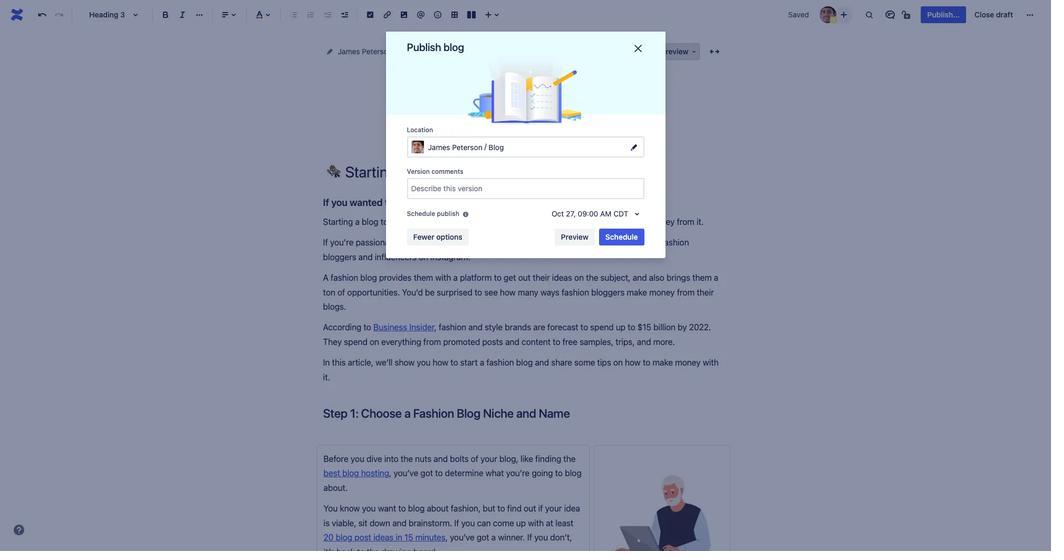 Task type: vqa. For each thing, say whether or not it's contained in the screenshot.
THE START
yes



Task type: locate. For each thing, give the bounding box(es) containing it.
schedule for schedule
[[606, 233, 638, 242]]

it's for hard
[[514, 217, 525, 227]]

/
[[485, 142, 487, 151]]

minutes
[[416, 534, 446, 543]]

is
[[404, 217, 410, 227], [324, 519, 330, 529]]

0 horizontal spatial their
[[533, 273, 550, 283]]

1 vertical spatial ideas
[[374, 534, 394, 543]]

1 vertical spatial out
[[524, 505, 536, 514]]

got for to
[[421, 469, 433, 479]]

1 horizontal spatial about
[[427, 505, 449, 514]]

blog down content
[[516, 358, 533, 368]]

according
[[323, 323, 362, 333]]

, fashion and style brands are forecast to spend up to $15 billion by 2022. they spend on everything from promoted posts and content to free samples, trips, and more.
[[323, 323, 714, 347]]

fashion up promoted
[[439, 323, 466, 333]]

blog
[[444, 41, 464, 53], [362, 217, 379, 227], [361, 273, 377, 283], [516, 358, 533, 368], [343, 469, 359, 479], [565, 469, 582, 479], [408, 505, 425, 514], [336, 534, 353, 543]]

1 vertical spatial about
[[427, 505, 449, 514]]

09:00
[[578, 209, 599, 218]]

1 horizontal spatial their
[[697, 288, 714, 297]]

successful
[[568, 217, 608, 227]]

0 horizontal spatial it's
[[324, 548, 335, 552]]

to left business
[[364, 323, 371, 333]]

bloggers inside if you're passionate about fashion and style, you're probably already following the hottest fashion bloggers and influencers on instagram.
[[323, 253, 357, 262]]

0 vertical spatial make
[[627, 217, 647, 227]]

if inside , you've got a winner. if you don't, it's back to the drawing board.
[[527, 534, 532, 543]]

ideas
[[552, 273, 572, 283], [374, 534, 394, 543]]

up up "trips,"
[[616, 323, 626, 333]]

on down according to business insider
[[370, 338, 379, 347]]

out
[[518, 273, 531, 283], [524, 505, 536, 514]]

on inside if you're passionate about fashion and style, you're probably already following the hottest fashion bloggers and influencers on instagram.
[[419, 253, 428, 262]]

nuts
[[415, 455, 432, 464]]

2 horizontal spatial ,
[[446, 534, 448, 543]]

close publish modal image
[[632, 42, 645, 55]]

0 horizontal spatial is
[[324, 519, 330, 529]]

james right the move this blog icon
[[338, 47, 360, 56]]

peterson left blog link
[[362, 47, 392, 56]]

you've down into
[[394, 469, 419, 479]]

1 them from the left
[[414, 273, 433, 283]]

forecast
[[548, 323, 579, 333]]

fashion inside "in this article, we'll show you how to start a fashion blog and share some tips on how to make money with it."
[[487, 358, 514, 368]]

opportunities.
[[347, 288, 400, 297]]

0 vertical spatial james
[[338, 47, 360, 56]]

if right winner.
[[527, 534, 532, 543]]

how down get
[[500, 288, 516, 297]]

schedule down cdt
[[606, 233, 638, 242]]

money inside "in this article, we'll show you how to start a fashion blog and share some tips on how to make money with it."
[[675, 358, 701, 368]]

you down 'at'
[[535, 534, 548, 543]]

0 vertical spatial it.
[[697, 217, 704, 227]]

winner.
[[498, 534, 525, 543]]

got for a
[[477, 534, 489, 543]]

1 vertical spatial be
[[425, 288, 435, 297]]

it's down 20
[[324, 548, 335, 552]]

a
[[355, 217, 360, 227], [454, 273, 458, 283], [714, 273, 719, 283], [480, 358, 485, 368], [405, 407, 411, 421], [492, 534, 496, 543]]

money up hottest
[[649, 217, 675, 227]]

0 vertical spatial of
[[338, 288, 345, 297]]

0 vertical spatial their
[[533, 273, 550, 283]]

1 horizontal spatial how
[[500, 288, 516, 297]]

0 horizontal spatial your
[[481, 455, 498, 464]]

fashion down posts
[[487, 358, 514, 368]]

about inside you know you want to blog about fashion, but to find out if your idea is viable, sit down and brainstorm. if you can come up with at least 20 blog post ideas in 15 minutes
[[427, 505, 449, 514]]

0 vertical spatial is
[[404, 217, 410, 227]]

1 vertical spatial in
[[396, 534, 403, 543]]

bloggers down subject,
[[592, 288, 625, 297]]

post
[[355, 534, 371, 543]]

Main content area, start typing to enter text. text field
[[317, 197, 731, 552]]

today
[[381, 217, 402, 227]]

it. inside "in this article, we'll show you how to start a fashion blog and share some tips on how to make money with it."
[[323, 373, 330, 382]]

from
[[677, 217, 695, 227], [677, 288, 695, 297], [424, 338, 441, 347]]

0 vertical spatial be
[[556, 217, 566, 227]]

of right bolts
[[471, 455, 479, 464]]

got inside , you've got to determine what you're going to blog about.
[[421, 469, 433, 479]]

on left subject,
[[575, 273, 584, 283]]

schedule down skip
[[407, 210, 435, 218]]

1 horizontal spatial blog
[[457, 407, 481, 421]]

1 horizontal spatial your
[[545, 505, 562, 514]]

1 vertical spatial but
[[483, 505, 496, 514]]

if
[[323, 197, 329, 208], [323, 238, 328, 248], [454, 519, 459, 529], [527, 534, 532, 543]]

, for 20 blog post ideas in 15 minutes
[[446, 534, 448, 543]]

0 horizontal spatial ideas
[[374, 534, 394, 543]]

if down the starting
[[323, 238, 328, 248]]

blog down wanted
[[362, 217, 379, 227]]

you've for best blog hosting
[[394, 469, 419, 479]]

down
[[370, 519, 390, 529]]

and right the niche
[[517, 407, 536, 421]]

0 vertical spatial your
[[481, 455, 498, 464]]

make inside a fashion blog provides them with a platform to get out their ideas on the subject, and also brings them a ton of opportunities. you'd be surprised to see how many ways fashion bloggers make money from their blogs.
[[627, 288, 647, 297]]

but inside you know you want to blog about fashion, but to find out if your idea is viable, sit down and brainstorm. if you can come up with at least 20 blog post ideas in 15 minutes
[[483, 505, 496, 514]]

peterson inside james peterson / blog
[[452, 143, 483, 152]]

but down title,
[[499, 217, 512, 227]]

but up can
[[483, 505, 496, 514]]

version comments
[[407, 168, 464, 176]]

schedule your publish for a future date. notifications will be sent when the page is published image
[[462, 211, 470, 219]]

the inside a fashion blog provides them with a platform to get out their ideas on the subject, and also brings them a ton of opportunities. you'd be surprised to see how many ways fashion bloggers make money from their blogs.
[[586, 273, 599, 283]]

if down the fashion,
[[454, 519, 459, 529]]

1 vertical spatial it.
[[323, 373, 330, 382]]

schedule inside schedule 'button'
[[606, 233, 638, 242]]

you up best blog hosting 'link'
[[351, 455, 365, 464]]

2 horizontal spatial with
[[703, 358, 719, 368]]

blog right best
[[343, 469, 359, 479]]

peterson for james peterson
[[362, 47, 392, 56]]

how inside a fashion blog provides them with a platform to get out their ideas on the subject, and also brings them a ton of opportunities. you'd be surprised to see how many ways fashion bloggers make money from their blogs.
[[500, 288, 516, 297]]

everything
[[381, 338, 421, 347]]

undo ⌘z image
[[36, 8, 49, 21]]

0 horizontal spatial in
[[396, 534, 403, 543]]

0 horizontal spatial got
[[421, 469, 433, 479]]

0 vertical spatial ideas
[[552, 273, 572, 283]]

0 vertical spatial up
[[616, 323, 626, 333]]

0 vertical spatial got
[[421, 469, 433, 479]]

see
[[485, 288, 498, 297]]

if inside if you're passionate about fashion and style, you're probably already following the hottest fashion bloggers and influencers on instagram.
[[323, 238, 328, 248]]

james peterson
[[338, 47, 392, 56]]

and inside "in this article, we'll show you how to start a fashion blog and share some tips on how to make money with it."
[[535, 358, 549, 368]]

can
[[477, 519, 491, 529]]

hard
[[527, 217, 544, 227]]

james for james peterson / blog
[[428, 143, 450, 152]]

0 vertical spatial spend
[[591, 323, 614, 333]]

niche
[[483, 407, 514, 421]]

am
[[601, 209, 612, 218]]

1 vertical spatial blog
[[489, 143, 504, 152]]

you're down starting a blog today is pretty straightforward, but it's hard to be successful and make money from it.
[[491, 238, 515, 248]]

james inside james peterson / blog
[[428, 143, 450, 152]]

peterson inside 'link'
[[362, 47, 392, 56]]

1 horizontal spatial with
[[528, 519, 544, 529]]

it's for back
[[324, 548, 335, 552]]

be left 27,
[[556, 217, 566, 227]]

ideas down down
[[374, 534, 394, 543]]

0 horizontal spatial ,
[[389, 469, 392, 479]]

you're down "blog,"
[[506, 469, 530, 479]]

it's
[[514, 217, 525, 227], [324, 548, 335, 552]]

indent tab image
[[338, 8, 351, 21]]

1 vertical spatial of
[[471, 455, 479, 464]]

and up 15
[[393, 519, 407, 529]]

you up sit
[[362, 505, 376, 514]]

fewer options
[[413, 233, 463, 242]]

blog up opportunities.
[[361, 273, 377, 283]]

you're down the starting
[[330, 238, 354, 248]]

publish
[[407, 41, 441, 53]]

from right toggle schedule publish dialog icon
[[677, 217, 695, 227]]

0 vertical spatial out
[[518, 273, 531, 283]]

got down can
[[477, 534, 489, 543]]

0 vertical spatial but
[[499, 217, 512, 227]]

1 vertical spatial you've
[[450, 534, 475, 543]]

0 vertical spatial with
[[436, 273, 451, 283]]

0 horizontal spatial with
[[436, 273, 451, 283]]

and right nuts
[[434, 455, 448, 464]]

from down insider
[[424, 338, 441, 347]]

0 horizontal spatial you've
[[394, 469, 419, 479]]

title,
[[506, 197, 526, 208]]

1 vertical spatial from
[[677, 288, 695, 297]]

0 vertical spatial it's
[[514, 217, 525, 227]]

you've inside , you've got a winner. if you don't, it's back to the drawing board.
[[450, 534, 475, 543]]

1 vertical spatial spend
[[344, 338, 368, 347]]

blog left the niche
[[457, 407, 481, 421]]

0 horizontal spatial them
[[414, 273, 433, 283]]

money down the by at the bottom
[[675, 358, 701, 368]]

1:
[[350, 407, 359, 421]]

bloggers up a
[[323, 253, 357, 262]]

out inside a fashion blog provides them with a platform to get out their ideas on the subject, and also brings them a ton of opportunities. you'd be surprised to see how many ways fashion bloggers make money from their blogs.
[[518, 273, 531, 283]]

15
[[405, 534, 413, 543]]

1 horizontal spatial it.
[[697, 217, 704, 227]]

you right the show
[[417, 358, 431, 368]]

we'll
[[376, 358, 393, 368]]

to inside , you've got a winner. if you don't, it's back to the drawing board.
[[357, 548, 365, 552]]

determine
[[445, 469, 484, 479]]

ideas up ways
[[552, 273, 572, 283]]

0 horizontal spatial up
[[516, 519, 526, 529]]

1 horizontal spatial schedule
[[606, 233, 638, 242]]

sit
[[359, 519, 368, 529]]

1 horizontal spatial but
[[499, 217, 512, 227]]

brands
[[505, 323, 531, 333]]

fashion inside , fashion and style brands are forecast to spend up to $15 billion by 2022. they spend on everything from promoted posts and content to free samples, trips, and more.
[[439, 323, 466, 333]]

many
[[518, 288, 539, 297]]

1 horizontal spatial in
[[479, 197, 487, 208]]

a down come
[[492, 534, 496, 543]]

about inside if you're passionate about fashion and style, you're probably already following the hottest fashion bloggers and influencers on instagram.
[[399, 238, 421, 248]]

make down more.
[[653, 358, 673, 368]]

how down "trips,"
[[625, 358, 641, 368]]

back
[[337, 548, 355, 552]]

provides
[[379, 273, 412, 283]]

0 vertical spatial bloggers
[[323, 253, 357, 262]]

20
[[324, 534, 334, 543]]

their up 2022.
[[697, 288, 714, 297]]

them up you'd
[[414, 273, 433, 283]]

no,
[[528, 197, 542, 208]]

the right into
[[401, 455, 413, 464]]

with inside "in this article, we'll show you how to start a fashion blog and share some tips on how to make money with it."
[[703, 358, 719, 368]]

blog
[[405, 47, 420, 56], [489, 143, 504, 152], [457, 407, 481, 421]]

from down brings
[[677, 288, 695, 297]]

the left subject,
[[586, 273, 599, 283]]

0 horizontal spatial spend
[[344, 338, 368, 347]]

you
[[324, 505, 338, 514]]

to up samples,
[[581, 323, 588, 333]]

1 horizontal spatial you've
[[450, 534, 475, 543]]

0 vertical spatial you've
[[394, 469, 419, 479]]

add image, video, or file image
[[398, 8, 411, 21]]

1 vertical spatial money
[[650, 288, 675, 297]]

the up schedule publish
[[428, 197, 443, 208]]

the inside , you've got a winner. if you don't, it's back to the drawing board.
[[367, 548, 379, 552]]

schedule
[[407, 210, 435, 218], [606, 233, 638, 242]]

blog down 'mention' icon
[[405, 47, 420, 56]]

you've inside , you've got to determine what you're going to blog about.
[[394, 469, 419, 479]]

make inside "in this article, we'll show you how to start a fashion blog and share some tips on how to make money with it."
[[653, 358, 673, 368]]

1 horizontal spatial ,
[[434, 323, 437, 333]]

0 horizontal spatial of
[[338, 288, 345, 297]]

1 horizontal spatial james
[[428, 143, 450, 152]]

money down also
[[650, 288, 675, 297]]

1 horizontal spatial bloggers
[[592, 288, 625, 297]]

got down nuts
[[421, 469, 433, 479]]

2 horizontal spatial blog
[[489, 143, 504, 152]]

it.
[[697, 217, 704, 227], [323, 373, 330, 382]]

1 horizontal spatial peterson
[[452, 143, 483, 152]]

you'd
[[402, 288, 423, 297]]

on inside a fashion blog provides them with a platform to get out their ideas on the subject, and also brings them a ton of opportunities. you'd be surprised to see how many ways fashion bloggers make money from their blogs.
[[575, 273, 584, 283]]

0 horizontal spatial schedule
[[407, 210, 435, 218]]

to right the going
[[555, 469, 563, 479]]

1 vertical spatial your
[[545, 505, 562, 514]]

free
[[563, 338, 578, 347]]

want
[[378, 505, 396, 514]]

start
[[461, 358, 478, 368]]

you're
[[330, 238, 354, 248], [491, 238, 515, 248], [506, 469, 530, 479]]

1 vertical spatial make
[[627, 288, 647, 297]]

best
[[324, 469, 340, 479]]

about up "brainstorm." at left bottom
[[427, 505, 449, 514]]

come
[[493, 519, 514, 529]]

, inside , you've got to determine what you're going to blog about.
[[389, 469, 392, 479]]

1 vertical spatial is
[[324, 519, 330, 529]]

what
[[486, 469, 504, 479]]

if inside you know you want to blog about fashion, but to find out if your idea is viable, sit down and brainstorm. if you can come up with at least 20 blog post ideas in 15 minutes
[[454, 519, 459, 529]]

you inside "in this article, we'll show you how to start a fashion blog and share some tips on how to make money with it."
[[417, 358, 431, 368]]

0 vertical spatial ,
[[434, 323, 437, 333]]

publish
[[437, 210, 460, 218]]

to down post
[[357, 548, 365, 552]]

1 horizontal spatial it's
[[514, 217, 525, 227]]

a right start
[[480, 358, 485, 368]]

1 vertical spatial it's
[[324, 548, 335, 552]]

your inside you know you want to blog about fashion, but to find out if your idea is viable, sit down and brainstorm. if you can come up with at least 20 blog post ideas in 15 minutes
[[545, 505, 562, 514]]

starting
[[323, 217, 353, 227]]

a
[[323, 273, 329, 283]]

a inside "in this article, we'll show you how to start a fashion blog and share some tips on how to make money with it."
[[480, 358, 485, 368]]

your up what
[[481, 455, 498, 464]]

1 horizontal spatial ideas
[[552, 273, 572, 283]]

confluence image
[[8, 6, 25, 23]]

up down find
[[516, 519, 526, 529]]

0 horizontal spatial but
[[483, 505, 496, 514]]

blog inside "in this article, we'll show you how to start a fashion blog and share some tips on how to make money with it."
[[516, 358, 533, 368]]

, inside , you've got a winner. if you don't, it's back to the drawing board.
[[446, 534, 448, 543]]

0 vertical spatial schedule
[[407, 210, 435, 218]]

your inside the before you dive into the nuts and bolts of your blog, like finding the best blog hosting
[[481, 455, 498, 464]]

how left start
[[433, 358, 449, 368]]

Blog post title text field
[[345, 164, 724, 181]]

and inside you know you want to blog about fashion, but to find out if your idea is viable, sit down and brainstorm. if you can come up with at least 20 blog post ideas in 15 minutes
[[393, 519, 407, 529]]

2 vertical spatial with
[[528, 519, 544, 529]]

0 horizontal spatial peterson
[[362, 47, 392, 56]]

2 vertical spatial make
[[653, 358, 673, 368]]

spend up samples,
[[591, 323, 614, 333]]

0 horizontal spatial about
[[399, 238, 421, 248]]

drawing
[[381, 548, 412, 552]]

blog inside main content area, start typing to enter text. text field
[[457, 407, 481, 421]]

comments
[[432, 168, 464, 176]]

out inside you know you want to blog about fashion, but to find out if your idea is viable, sit down and brainstorm. if you can come up with at least 20 blog post ideas in 15 minutes
[[524, 505, 536, 514]]

1 vertical spatial got
[[477, 534, 489, 543]]

0 vertical spatial about
[[399, 238, 421, 248]]

schedule for schedule publish
[[407, 210, 435, 218]]

1 horizontal spatial got
[[477, 534, 489, 543]]

got inside , you've got a winner. if you don't, it's back to the drawing board.
[[477, 534, 489, 543]]

their
[[533, 273, 550, 283], [697, 288, 714, 297]]

up
[[616, 323, 626, 333], [516, 519, 526, 529]]

finding
[[536, 455, 562, 464]]

blog inside the before you dive into the nuts and bolts of your blog, like finding the best blog hosting
[[343, 469, 359, 479]]

out right get
[[518, 273, 531, 283]]

be inside a fashion blog provides them with a platform to get out their ideas on the subject, and also brings them a ton of opportunities. you'd be surprised to see how many ways fashion bloggers make money from their blogs.
[[425, 288, 435, 297]]

table image
[[449, 8, 461, 21]]

but
[[499, 217, 512, 227], [483, 505, 496, 514]]

1 vertical spatial schedule
[[606, 233, 638, 242]]

with up surprised
[[436, 273, 451, 283]]

1 horizontal spatial them
[[693, 273, 712, 283]]

out left if
[[524, 505, 536, 514]]

skip
[[396, 197, 415, 208]]

1 vertical spatial their
[[697, 288, 714, 297]]

2 vertical spatial ,
[[446, 534, 448, 543]]

fashion right a
[[331, 273, 358, 283]]

you're inside , you've got to determine what you're going to blog about.
[[506, 469, 530, 479]]

it's inside , you've got a winner. if you don't, it's back to the drawing board.
[[324, 548, 335, 552]]

bold ⌘b image
[[159, 8, 172, 21]]

draft
[[997, 10, 1014, 19]]

1 vertical spatial bloggers
[[592, 288, 625, 297]]

the
[[428, 197, 443, 208], [489, 197, 504, 208], [618, 238, 631, 248], [586, 273, 599, 283], [401, 455, 413, 464], [564, 455, 576, 464], [367, 548, 379, 552]]

on down fewer at the left top
[[419, 253, 428, 262]]

, inside , fashion and style brands are forecast to spend up to $15 billion by 2022. they spend on everything from promoted posts and content to free samples, trips, and more.
[[434, 323, 437, 333]]

james inside 'link'
[[338, 47, 360, 56]]

Version comments field
[[408, 179, 643, 198]]

and down brands
[[506, 338, 520, 347]]

board.
[[414, 548, 438, 552]]

1 vertical spatial up
[[516, 519, 526, 529]]

and up schedule 'button'
[[611, 217, 625, 227]]

the down post
[[367, 548, 379, 552]]

1 horizontal spatial spend
[[591, 323, 614, 333]]

of inside a fashion blog provides them with a platform to get out their ideas on the subject, and also brings them a ton of opportunities. you'd be surprised to see how many ways fashion bloggers make money from their blogs.
[[338, 288, 345, 297]]

1 horizontal spatial of
[[471, 455, 479, 464]]

about up influencers
[[399, 238, 421, 248]]

oct 27,  09:00 am cdt button
[[546, 206, 645, 223]]

to right want
[[398, 505, 406, 514]]

you've down the fashion,
[[450, 534, 475, 543]]

,
[[434, 323, 437, 333], [389, 469, 392, 479], [446, 534, 448, 543]]

0 horizontal spatial bloggers
[[323, 253, 357, 262]]

you've for 20 blog post ideas in 15 minutes
[[450, 534, 475, 543]]

1 vertical spatial with
[[703, 358, 719, 368]]

it's left hard
[[514, 217, 525, 227]]

0 horizontal spatial be
[[425, 288, 435, 297]]

ideas inside you know you want to blog about fashion, but to find out if your idea is viable, sit down and brainstorm. if you can come up with at least 20 blog post ideas in 15 minutes
[[374, 534, 394, 543]]

1 vertical spatial peterson
[[452, 143, 483, 152]]

preview button
[[555, 229, 595, 246]]

blog right /
[[489, 143, 504, 152]]

with
[[436, 273, 451, 283], [703, 358, 719, 368], [528, 519, 544, 529]]

their up ways
[[533, 273, 550, 283]]

2 vertical spatial money
[[675, 358, 701, 368]]

on right tips
[[614, 358, 623, 368]]

cdt
[[614, 209, 629, 218]]

don't,
[[550, 534, 572, 543]]

0 horizontal spatial it.
[[323, 373, 330, 382]]



Task type: describe. For each thing, give the bounding box(es) containing it.
, for business insider
[[434, 323, 437, 333]]

and down passionate
[[359, 253, 373, 262]]

bloggers inside a fashion blog provides them with a platform to get out their ideas on the subject, and also brings them a ton of opportunities. you'd be surprised to see how many ways fashion bloggers make money from their blogs.
[[592, 288, 625, 297]]

step
[[323, 407, 348, 421]]

show
[[395, 358, 415, 368]]

instagram.
[[431, 253, 471, 262]]

bullet list ⌘⇧8 image
[[288, 8, 300, 21]]

blog,
[[500, 455, 519, 464]]

fashion,
[[451, 505, 481, 514]]

to left free
[[553, 338, 561, 347]]

peterson for james peterson / blog
[[452, 143, 483, 152]]

in inside you know you want to blog about fashion, but to find out if your idea is viable, sit down and brainstorm. if you can come up with at least 20 blog post ideas in 15 minutes
[[396, 534, 403, 543]]

blog inside james peterson / blog
[[489, 143, 504, 152]]

to left see
[[475, 288, 482, 297]]

platform
[[460, 273, 492, 283]]

publish...
[[928, 10, 960, 19]]

posts
[[482, 338, 503, 347]]

subject,
[[601, 273, 631, 283]]

at
[[546, 519, 554, 529]]

publish... button
[[921, 6, 967, 23]]

they
[[323, 338, 342, 347]]

going
[[532, 469, 553, 479]]

a fashion blog provides them with a platform to get out their ideas on the subject, and also brings them a ton of opportunities. you'd be surprised to see how many ways fashion bloggers make money from their blogs.
[[323, 273, 721, 312]]

options
[[437, 233, 463, 242]]

business insider link
[[374, 323, 434, 333]]

viable,
[[332, 519, 356, 529]]

the left title,
[[489, 197, 504, 208]]

like
[[521, 455, 533, 464]]

james for james peterson
[[338, 47, 360, 56]]

ton
[[323, 288, 335, 297]]

link image
[[381, 8, 394, 21]]

you inside , you've got a winner. if you don't, it's back to the drawing board.
[[535, 534, 548, 543]]

to left skip
[[385, 197, 394, 208]]

find
[[507, 505, 522, 514]]

ways
[[541, 288, 560, 297]]

blog inside , you've got to determine what you're going to blog about.
[[565, 469, 582, 479]]

blog up back
[[336, 534, 353, 543]]

edit page location image
[[628, 141, 640, 154]]

wanted
[[350, 197, 383, 208]]

a inside , you've got a winner. if you don't, it's back to the drawing board.
[[492, 534, 496, 543]]

confluence image
[[8, 6, 25, 23]]

and down "$15"
[[637, 338, 651, 347]]

you know you want to blog about fashion, but to find out if your idea is viable, sit down and brainstorm. if you can come up with at least 20 blog post ideas in 15 minutes
[[324, 505, 582, 543]]

schedule button
[[599, 229, 645, 246]]

if up the starting
[[323, 197, 329, 208]]

redo ⌘⇧z image
[[53, 8, 65, 21]]

a right brings
[[714, 273, 719, 283]]

close draft
[[975, 10, 1014, 19]]

fashion right ways
[[562, 288, 589, 297]]

make page full-width image
[[708, 45, 721, 58]]

according to business insider
[[323, 323, 434, 333]]

layouts image
[[465, 8, 478, 21]]

into
[[385, 455, 399, 464]]

idea
[[564, 505, 580, 514]]

more.
[[654, 338, 675, 347]]

0 vertical spatial blog
[[405, 47, 420, 56]]

tips
[[598, 358, 611, 368]]

saved
[[789, 10, 810, 19]]

close
[[975, 10, 995, 19]]

to down "$15"
[[643, 358, 651, 368]]

of inside the before you dive into the nuts and bolts of your blog, like finding the best blog hosting
[[471, 455, 479, 464]]

are
[[534, 323, 546, 333]]

action item image
[[364, 8, 377, 21]]

on inside "in this article, we'll show you how to start a fashion blog and share some tips on how to make money with it."
[[614, 358, 623, 368]]

dive
[[367, 455, 382, 464]]

and up instagram.
[[453, 238, 467, 248]]

1 horizontal spatial be
[[556, 217, 566, 227]]

ideas inside a fashion blog provides them with a platform to get out their ideas on the subject, and also brings them a ton of opportunities. you'd be surprised to see how many ways fashion bloggers make money from their blogs.
[[552, 273, 572, 283]]

move this blog image
[[325, 47, 334, 56]]

you down the fashion,
[[461, 519, 475, 529]]

italic ⌘i image
[[176, 8, 189, 21]]

blog right publish
[[444, 41, 464, 53]]

numbered list ⌘⇧7 image
[[304, 8, 317, 21]]

surprised
[[437, 288, 473, 297]]

probably
[[517, 238, 550, 248]]

to left the determine
[[435, 469, 443, 479]]

about.
[[324, 484, 348, 493]]

and inside the before you dive into the nuts and bolts of your blog, like finding the best blog hosting
[[434, 455, 448, 464]]

preview
[[561, 233, 589, 242]]

style,
[[469, 238, 489, 248]]

straightforward,
[[437, 217, 497, 227]]

hosting
[[361, 469, 389, 479]]

0 vertical spatial money
[[649, 217, 675, 227]]

blog up "brainstorm." at left bottom
[[408, 505, 425, 514]]

location
[[407, 126, 433, 134]]

step 1: choose a fashion blog niche and name
[[323, 407, 570, 421]]

oct 27,  09:00 am cdt
[[552, 209, 629, 218]]

, you've got a winner. if you don't, it's back to the drawing board.
[[324, 534, 575, 552]]

and left the style
[[469, 323, 483, 333]]

to left get
[[494, 273, 502, 283]]

influencers
[[375, 253, 417, 262]]

fewer options button
[[407, 229, 469, 246]]

emoji image
[[432, 8, 444, 21]]

pretty
[[412, 217, 435, 227]]

a right choose
[[405, 407, 411, 421]]

share
[[552, 358, 572, 368]]

from inside , fashion and style brands are forecast to spend up to $15 billion by 2022. they spend on everything from promoted posts and content to free samples, trips, and more.
[[424, 338, 441, 347]]

james peterson link
[[338, 45, 392, 58]]

to left find
[[498, 505, 505, 514]]

style
[[485, 323, 503, 333]]

toggle schedule publish dialog image
[[631, 208, 643, 221]]

publish blog
[[407, 41, 464, 53]]

0 vertical spatial from
[[677, 217, 695, 227]]

the right finding
[[564, 455, 576, 464]]

if
[[539, 505, 543, 514]]

isn't.
[[552, 197, 574, 208]]

0 vertical spatial in
[[479, 197, 487, 208]]

the inside if you're passionate about fashion and style, you're probably already following the hottest fashion bloggers and influencers on instagram.
[[618, 238, 631, 248]]

blog inside a fashion blog provides them with a platform to get out their ideas on the subject, and also brings them a ton of opportunities. you'd be surprised to see how many ways fashion bloggers make money from their blogs.
[[361, 273, 377, 283]]

james peterson image
[[820, 6, 837, 23]]

james peterson / blog
[[428, 142, 504, 152]]

2 them from the left
[[693, 273, 712, 283]]

bolts
[[450, 455, 469, 464]]

billion
[[654, 323, 676, 333]]

money inside a fashion blog provides them with a platform to get out their ideas on the subject, and also brings them a ton of opportunities. you'd be surprised to see how many ways fashion bloggers make money from their blogs.
[[650, 288, 675, 297]]

to right hard
[[546, 217, 554, 227]]

blogs.
[[323, 302, 346, 312]]

promoted
[[443, 338, 480, 347]]

to left start
[[451, 358, 458, 368]]

article,
[[348, 358, 374, 368]]

a right the starting
[[355, 217, 360, 227]]

following
[[582, 238, 616, 248]]

up inside , fashion and style brands are forecast to spend up to $15 billion by 2022. they spend on everything from promoted posts and content to free samples, trips, and more.
[[616, 323, 626, 333]]

, for best blog hosting
[[389, 469, 392, 479]]

is inside you know you want to blog about fashion, but to find out if your idea is viable, sit down and brainstorm. if you can come up with at least 20 blog post ideas in 15 minutes
[[324, 519, 330, 529]]

outdent ⇧tab image
[[321, 8, 334, 21]]

passionate
[[356, 238, 397, 248]]

to right skip
[[417, 197, 426, 208]]

before you dive into the nuts and bolts of your blog, like finding the best blog hosting
[[324, 455, 578, 479]]

mention image
[[415, 8, 427, 21]]

to left "$15"
[[628, 323, 636, 333]]

2 horizontal spatial how
[[625, 358, 641, 368]]

0 horizontal spatial how
[[433, 358, 449, 368]]

from inside a fashion blog provides them with a platform to get out their ideas on the subject, and also brings them a ton of opportunities. you'd be surprised to see how many ways fashion bloggers make money from their blogs.
[[677, 288, 695, 297]]

samples,
[[580, 338, 614, 347]]

a up surprised
[[454, 273, 458, 283]]

on inside , fashion and style brands are forecast to spend up to $15 billion by 2022. they spend on everything from promoted posts and content to free samples, trips, and more.
[[370, 338, 379, 347]]

trips,
[[616, 338, 635, 347]]

you inside the before you dive into the nuts and bolts of your blog, like finding the best blog hosting
[[351, 455, 365, 464]]

already
[[553, 238, 580, 248]]

starting a blog today is pretty straightforward, but it's hard to be successful and make money from it.
[[323, 217, 704, 227]]

1 horizontal spatial is
[[404, 217, 410, 227]]

up inside you know you want to blog about fashion, but to find out if your idea is viable, sit down and brainstorm. if you can come up with at least 20 blog post ideas in 15 minutes
[[516, 519, 526, 529]]

by
[[678, 323, 687, 333]]

fashion up instagram.
[[423, 238, 451, 248]]

schedule publish
[[407, 210, 460, 218]]

you up the starting
[[331, 197, 348, 208]]

fewer
[[413, 233, 435, 242]]

name
[[539, 407, 570, 421]]

version
[[407, 168, 430, 176]]

with inside a fashion blog provides them with a platform to get out their ideas on the subject, and also brings them a ton of opportunities. you'd be surprised to see how many ways fashion bloggers make money from their blogs.
[[436, 273, 451, 283]]

also
[[649, 273, 665, 283]]

and inside a fashion blog provides them with a platform to get out their ideas on the subject, and also brings them a ton of opportunities. you'd be surprised to see how many ways fashion bloggers make money from their blogs.
[[633, 273, 647, 283]]

business
[[374, 323, 407, 333]]

in
[[323, 358, 330, 368]]

some
[[575, 358, 595, 368]]

fashion right hottest
[[662, 238, 689, 248]]

with inside you know you want to blog about fashion, but to find out if your idea is viable, sit down and brainstorm. if you can come up with at least 20 blog post ideas in 15 minutes
[[528, 519, 544, 529]]

, you've got to determine what you're going to blog about.
[[324, 469, 584, 493]]

best blog hosting link
[[324, 469, 389, 479]]



